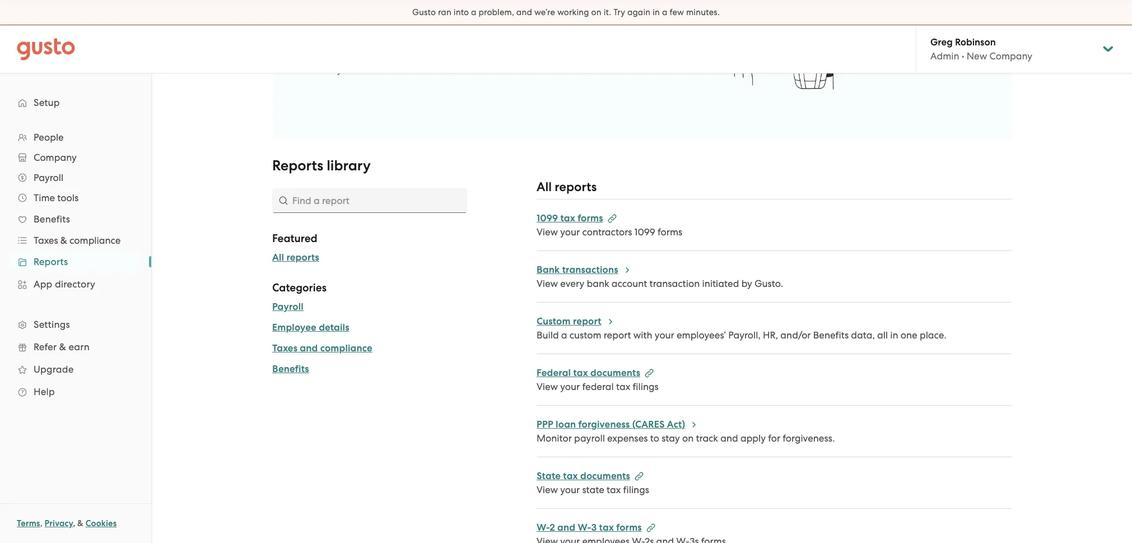 Task type: locate. For each thing, give the bounding box(es) containing it.
1 vertical spatial documents
[[581, 470, 631, 482]]

0 vertical spatial all reports
[[537, 179, 597, 195]]

upgrade link
[[11, 359, 140, 379]]

1 vertical spatial all
[[272, 252, 284, 263]]

filings
[[633, 381, 659, 392], [624, 484, 650, 496]]

view down bank
[[537, 278, 558, 289]]

1 horizontal spatial 1099
[[635, 226, 656, 238]]

1 vertical spatial company
[[34, 152, 77, 163]]

reports left below,
[[495, 50, 526, 62]]

1 vertical spatial one
[[901, 330, 918, 341]]

reports
[[272, 157, 324, 174], [34, 256, 68, 267]]

reports for reports library
[[272, 157, 324, 174]]

w-2 and w-3 tax forms link
[[537, 522, 656, 534]]

on left it.
[[592, 7, 602, 17]]

& down benefits link
[[60, 235, 67, 246]]

1 vertical spatial all reports
[[272, 252, 319, 263]]

0 vertical spatial taxes
[[34, 235, 58, 246]]

documents up federal
[[591, 367, 641, 379]]

0 vertical spatial documents
[[591, 367, 641, 379]]

reports link
[[11, 252, 140, 272]]

1 vertical spatial reports
[[34, 256, 68, 267]]

list
[[0, 127, 151, 403]]

2 , from the left
[[73, 518, 75, 529]]

taxes up benefits button
[[272, 342, 298, 354]]

payroll,
[[729, 330, 761, 341]]

your down of
[[337, 64, 357, 75]]

reports inside the all reports button
[[287, 252, 319, 263]]

compliance down 'details'
[[320, 342, 373, 354]]

employee details button
[[272, 321, 350, 335]]

& for earn
[[59, 341, 66, 353]]

forms up transaction
[[658, 226, 683, 238]]

1 horizontal spatial taxes
[[272, 342, 298, 354]]

0 horizontal spatial reports
[[34, 256, 68, 267]]

a right into in the top of the page
[[471, 7, 477, 17]]

1 vertical spatial reports
[[555, 179, 597, 195]]

all down featured
[[272, 252, 284, 263]]

all reports down featured
[[272, 252, 319, 263]]

view down the federal
[[537, 381, 558, 392]]

company inside dropdown button
[[34, 152, 77, 163]]

for
[[769, 433, 781, 444]]

benefits down taxes and compliance button on the bottom left
[[272, 363, 309, 375]]

benefits link
[[11, 209, 140, 229]]

1 horizontal spatial compliance
[[320, 342, 373, 354]]

0 vertical spatial reports
[[495, 50, 526, 62]]

0 horizontal spatial taxes
[[34, 235, 58, 246]]

with
[[634, 330, 653, 341]]

taxes down benefits link
[[34, 235, 58, 246]]

1099
[[537, 212, 558, 224], [635, 226, 656, 238]]

setup
[[34, 97, 60, 108]]

below,
[[529, 50, 558, 62]]

a down custom report
[[562, 330, 568, 341]]

company right new
[[990, 50, 1033, 62]]

1 horizontal spatial on
[[683, 433, 694, 444]]

benefits left data,
[[814, 330, 849, 341]]

1 horizontal spatial reports
[[272, 157, 324, 174]]

few
[[670, 7, 684, 17]]

company inside greg robinson admin • new company
[[990, 50, 1033, 62]]

benefits down time tools
[[34, 214, 70, 225]]

documents for federal tax documents
[[591, 367, 641, 379]]

forms up contractors
[[578, 212, 604, 224]]

1099 tax forms link
[[537, 212, 617, 224]]

all inside button
[[272, 252, 284, 263]]

0 vertical spatial one
[[331, 50, 348, 62]]

1 horizontal spatial forms
[[617, 522, 642, 534]]

0 vertical spatial company
[[990, 50, 1033, 62]]

1 horizontal spatial all
[[537, 179, 552, 195]]

settings
[[34, 319, 70, 330]]

company down people
[[34, 152, 77, 163]]

documents up state at the right of page
[[581, 470, 631, 482]]

2 horizontal spatial a
[[663, 7, 668, 17]]

1099 up bank
[[537, 212, 558, 224]]

new
[[967, 50, 988, 62]]

view down state
[[537, 484, 558, 496]]

1 horizontal spatial reports
[[495, 50, 526, 62]]

1 vertical spatial report
[[604, 330, 631, 341]]

0 horizontal spatial all
[[272, 252, 284, 263]]

0 horizontal spatial in
[[653, 7, 660, 17]]

view for federal tax documents
[[537, 381, 558, 392]]

and down employee details button
[[300, 342, 318, 354]]

1 w- from the left
[[537, 522, 550, 534]]

1 vertical spatial benefits
[[814, 330, 849, 341]]

in right all in the bottom of the page
[[891, 330, 899, 341]]

0 vertical spatial filings
[[633, 381, 659, 392]]

view down 1099 tax forms
[[537, 226, 558, 238]]

0 horizontal spatial a
[[471, 7, 477, 17]]

0 horizontal spatial company
[[34, 152, 77, 163]]

2 horizontal spatial reports
[[555, 179, 597, 195]]

1 vertical spatial on
[[683, 433, 694, 444]]

refer
[[34, 341, 57, 353]]

a left few
[[663, 7, 668, 17]]

by
[[742, 278, 753, 289]]

0 horizontal spatial ,
[[40, 518, 42, 529]]

custom
[[537, 316, 571, 327]]

and right 2
[[558, 522, 576, 534]]

0 vertical spatial report
[[573, 316, 602, 327]]

reports up '1099 tax forms' link
[[555, 179, 597, 195]]

0 horizontal spatial 1099
[[537, 212, 558, 224]]

reports up app
[[34, 256, 68, 267]]

2 horizontal spatial benefits
[[814, 330, 849, 341]]

1 horizontal spatial report
[[604, 330, 631, 341]]

0 vertical spatial forms
[[578, 212, 604, 224]]

filings up (cares
[[633, 381, 659, 392]]

of
[[350, 50, 359, 62]]

in right again
[[653, 7, 660, 17]]

0 vertical spatial &
[[60, 235, 67, 246]]

account
[[612, 278, 648, 289]]

categories
[[272, 281, 327, 294]]

federal
[[583, 381, 614, 392]]

gusto ran into a problem, and we're working on it. try again in a few minutes.
[[413, 7, 720, 17]]

0 horizontal spatial forms
[[578, 212, 604, 224]]

1 vertical spatial payroll
[[272, 301, 304, 313]]

0 horizontal spatial compliance
[[70, 235, 121, 246]]

2 vertical spatial reports
[[287, 252, 319, 263]]

0 horizontal spatial reports
[[287, 252, 319, 263]]

report
[[573, 316, 602, 327], [604, 330, 631, 341]]

1 horizontal spatial in
[[891, 330, 899, 341]]

0 vertical spatial 1099
[[537, 212, 558, 224]]

benefits button
[[272, 363, 309, 376]]

0 vertical spatial all
[[537, 179, 552, 195]]

1 vertical spatial taxes
[[272, 342, 298, 354]]

gusto.
[[755, 278, 784, 289]]

your for state tax documents
[[561, 484, 580, 496]]

gusto
[[413, 7, 436, 17]]

forms
[[578, 212, 604, 224], [658, 226, 683, 238], [617, 522, 642, 534]]

state
[[537, 470, 561, 482]]

on right 'stay'
[[683, 433, 694, 444]]

view for bank transactions
[[537, 278, 558, 289]]

compliance inside dropdown button
[[70, 235, 121, 246]]

tax right state at the right of page
[[607, 484, 621, 496]]

forms right 3
[[617, 522, 642, 534]]

1099 right contractors
[[635, 226, 656, 238]]

0 vertical spatial on
[[592, 7, 602, 17]]

terms link
[[17, 518, 40, 529]]

, left cookies button on the left
[[73, 518, 75, 529]]

featured
[[272, 232, 318, 245]]

0 horizontal spatial payroll
[[34, 172, 63, 183]]

all reports up 1099 tax forms
[[537, 179, 597, 195]]

payroll
[[34, 172, 63, 183], [272, 301, 304, 313]]

taxes and compliance
[[272, 342, 373, 354]]

0 vertical spatial in
[[653, 7, 660, 17]]

app directory
[[34, 279, 95, 290]]

1 horizontal spatial company
[[990, 50, 1033, 62]]

taxes for taxes and compliance
[[272, 342, 298, 354]]

filings right state at the right of page
[[624, 484, 650, 496]]

1 vertical spatial 1099
[[635, 226, 656, 238]]

1 view from the top
[[537, 226, 558, 238]]

state
[[583, 484, 605, 496]]

compliance down benefits link
[[70, 235, 121, 246]]

scratch.
[[404, 64, 438, 75]]

setup link
[[11, 92, 140, 113]]

, left privacy
[[40, 518, 42, 529]]

and right track
[[721, 433, 739, 444]]

terms , privacy , & cookies
[[17, 518, 117, 529]]

problem,
[[479, 7, 515, 17]]

payroll
[[575, 433, 605, 444]]

tax up view your federal tax filings
[[574, 367, 588, 379]]

your down 1099 tax forms
[[561, 226, 580, 238]]

a
[[471, 7, 477, 17], [663, 7, 668, 17], [562, 330, 568, 341]]

federal
[[537, 367, 571, 379]]

3 view from the top
[[537, 381, 558, 392]]

w- left 3
[[537, 522, 550, 534]]

report left the with
[[604, 330, 631, 341]]

w- right 2
[[578, 522, 592, 534]]

payroll up time
[[34, 172, 63, 183]]

1099 tax forms
[[537, 212, 604, 224]]

your down the federal
[[561, 381, 580, 392]]

1 horizontal spatial ,
[[73, 518, 75, 529]]

cookies button
[[86, 517, 117, 530]]

tax right federal
[[617, 381, 631, 392]]

time
[[34, 192, 55, 203]]

all up 1099 tax forms
[[537, 179, 552, 195]]

all
[[537, 179, 552, 195], [272, 252, 284, 263]]

tax
[[561, 212, 576, 224], [574, 367, 588, 379], [617, 381, 631, 392], [564, 470, 578, 482], [607, 484, 621, 496], [600, 522, 614, 534]]

stay
[[662, 433, 680, 444]]

contractors
[[583, 226, 633, 238]]

reports left library
[[272, 157, 324, 174]]

build
[[313, 64, 335, 75]]

0 horizontal spatial one
[[331, 50, 348, 62]]

compliance inside button
[[320, 342, 373, 354]]

one left of
[[331, 50, 348, 62]]

ppp loan forgiveness (cares act)
[[537, 419, 686, 430]]

& left "earn"
[[59, 341, 66, 353]]

& left cookies button on the left
[[77, 518, 84, 529]]

1 vertical spatial forms
[[658, 226, 683, 238]]

payroll up employee
[[272, 301, 304, 313]]

one left place.
[[901, 330, 918, 341]]

reports library
[[272, 157, 371, 174]]

1 vertical spatial &
[[59, 341, 66, 353]]

1 horizontal spatial w-
[[578, 522, 592, 534]]

2 vertical spatial benefits
[[272, 363, 309, 375]]

taxes inside dropdown button
[[34, 235, 58, 246]]

1 vertical spatial filings
[[624, 484, 650, 496]]

minutes.
[[687, 7, 720, 17]]

crafted
[[460, 50, 493, 62]]

(cares
[[633, 419, 665, 430]]

0 horizontal spatial benefits
[[34, 214, 70, 225]]

report up custom
[[573, 316, 602, 327]]

2 horizontal spatial forms
[[658, 226, 683, 238]]

on
[[592, 7, 602, 17], [683, 433, 694, 444]]

your down state tax documents on the bottom of page
[[561, 484, 580, 496]]

time tools button
[[11, 188, 140, 208]]

privacy
[[45, 518, 73, 529]]

view
[[537, 226, 558, 238], [537, 278, 558, 289], [537, 381, 558, 392], [537, 484, 558, 496]]

3
[[592, 522, 597, 534]]

0 vertical spatial payroll
[[34, 172, 63, 183]]

4 view from the top
[[537, 484, 558, 496]]

2 view from the top
[[537, 278, 558, 289]]

company
[[990, 50, 1033, 62], [34, 152, 77, 163]]

and inside taxes and compliance button
[[300, 342, 318, 354]]

tax right 3
[[600, 522, 614, 534]]

act)
[[667, 419, 686, 430]]

1 vertical spatial compliance
[[320, 342, 373, 354]]

0 vertical spatial compliance
[[70, 235, 121, 246]]

reports inside "link"
[[34, 256, 68, 267]]

taxes inside button
[[272, 342, 298, 354]]

to
[[651, 433, 660, 444]]

benefits
[[34, 214, 70, 225], [814, 330, 849, 341], [272, 363, 309, 375]]

0 horizontal spatial w-
[[537, 522, 550, 534]]

0 vertical spatial reports
[[272, 157, 324, 174]]

reports
[[495, 50, 526, 62], [555, 179, 597, 195], [287, 252, 319, 263]]

reports down featured
[[287, 252, 319, 263]]

gusto's
[[362, 50, 393, 62]]

0 vertical spatial benefits
[[34, 214, 70, 225]]

1 horizontal spatial one
[[901, 330, 918, 341]]

& inside dropdown button
[[60, 235, 67, 246]]



Task type: describe. For each thing, give the bounding box(es) containing it.
transactions
[[563, 264, 619, 276]]

2 vertical spatial forms
[[617, 522, 642, 534]]

reports for reports
[[34, 256, 68, 267]]

robinson
[[956, 36, 996, 48]]

initiated
[[703, 278, 740, 289]]

custom report link
[[537, 316, 615, 327]]

your for federal tax documents
[[561, 381, 580, 392]]

2 vertical spatial &
[[77, 518, 84, 529]]

view your contractors 1099 forms
[[537, 226, 683, 238]]

earn
[[69, 341, 90, 353]]

and left the "we're"
[[517, 7, 533, 17]]

view every bank account transaction initiated by gusto.
[[537, 278, 784, 289]]

cookies
[[86, 518, 117, 529]]

employee details
[[272, 322, 350, 334]]

custom report
[[537, 316, 602, 327]]

& for compliance
[[60, 235, 67, 246]]

tools
[[57, 192, 79, 203]]

time tools
[[34, 192, 79, 203]]

payroll button
[[272, 300, 304, 314]]

1 horizontal spatial payroll
[[272, 301, 304, 313]]

payroll inside dropdown button
[[34, 172, 63, 183]]

home image
[[17, 38, 75, 60]]

compliance for taxes & compliance
[[70, 235, 121, 246]]

own
[[359, 64, 378, 75]]

compliance for taxes and compliance
[[320, 342, 373, 354]]

1 horizontal spatial a
[[562, 330, 568, 341]]

1 vertical spatial in
[[891, 330, 899, 341]]

your for 1099 tax forms
[[561, 226, 580, 238]]

into
[[454, 7, 469, 17]]

gusto navigation element
[[0, 73, 151, 421]]

build a custom report with your employees' payroll, hr, and/or benefits data, all in one place.
[[537, 330, 947, 341]]

employees'
[[677, 330, 726, 341]]

state tax documents
[[537, 470, 631, 482]]

1 , from the left
[[40, 518, 42, 529]]

custom
[[570, 330, 602, 341]]

bank
[[537, 264, 560, 276]]

greg robinson admin • new company
[[931, 36, 1033, 62]]

reports inside use one of gusto's professionally-crafted reports below, or build your own from scratch.
[[495, 50, 526, 62]]

list containing people
[[0, 127, 151, 403]]

use one of gusto's professionally-crafted reports below, or build your own from scratch.
[[313, 50, 569, 75]]

and/or
[[781, 330, 811, 341]]

refer & earn link
[[11, 337, 140, 357]]

forgiveness.
[[783, 433, 835, 444]]

try
[[614, 7, 626, 17]]

people button
[[11, 127, 140, 147]]

expenses
[[608, 433, 648, 444]]

from
[[381, 64, 401, 75]]

0 horizontal spatial on
[[592, 7, 602, 17]]

apply
[[741, 433, 766, 444]]

professionally-
[[395, 50, 460, 62]]

terms
[[17, 518, 40, 529]]

federal tax documents link
[[537, 367, 654, 379]]

documents for state tax documents
[[581, 470, 631, 482]]

transaction
[[650, 278, 700, 289]]

we're
[[535, 7, 556, 17]]

Report Search bar field
[[272, 188, 467, 213]]

taxes & compliance button
[[11, 230, 140, 251]]

your inside use one of gusto's professionally-crafted reports below, or build your own from scratch.
[[337, 64, 357, 75]]

all
[[878, 330, 889, 341]]

forgiveness
[[579, 419, 630, 430]]

bank
[[587, 278, 610, 289]]

greg
[[931, 36, 953, 48]]

view your state tax filings
[[537, 484, 650, 496]]

benefits inside gusto navigation element
[[34, 214, 70, 225]]

monitor payroll expenses to stay on track and apply for forgiveness.
[[537, 433, 835, 444]]

tax up view your contractors 1099 forms
[[561, 212, 576, 224]]

all reports button
[[272, 251, 319, 265]]

employee
[[272, 322, 317, 334]]

payroll button
[[11, 168, 140, 188]]

monitor
[[537, 433, 572, 444]]

your right the with
[[655, 330, 675, 341]]

refer & earn
[[34, 341, 90, 353]]

upgrade
[[34, 364, 74, 375]]

filings for state tax documents
[[624, 484, 650, 496]]

app directory link
[[11, 274, 140, 294]]

ppp loan forgiveness (cares act) link
[[537, 419, 699, 430]]

data,
[[852, 330, 875, 341]]

1 horizontal spatial all reports
[[537, 179, 597, 195]]

or
[[560, 50, 569, 62]]

0 horizontal spatial report
[[573, 316, 602, 327]]

filings for federal tax documents
[[633, 381, 659, 392]]

again
[[628, 7, 651, 17]]

hr,
[[763, 330, 779, 341]]

help link
[[11, 382, 140, 402]]

taxes and compliance button
[[272, 342, 373, 355]]

state tax documents link
[[537, 470, 644, 482]]

details
[[319, 322, 350, 334]]

build
[[537, 330, 559, 341]]

bank transactions
[[537, 264, 619, 276]]

taxes for taxes & compliance
[[34, 235, 58, 246]]

use
[[313, 50, 329, 62]]

bank transactions link
[[537, 264, 632, 276]]

w-2 and w-3 tax forms
[[537, 522, 642, 534]]

view your federal tax filings
[[537, 381, 659, 392]]

view for 1099 tax forms
[[537, 226, 558, 238]]

one inside use one of gusto's professionally-crafted reports below, or build your own from scratch.
[[331, 50, 348, 62]]

help
[[34, 386, 55, 397]]

tax right state
[[564, 470, 578, 482]]

taxes & compliance
[[34, 235, 121, 246]]

view for state tax documents
[[537, 484, 558, 496]]

every
[[561, 278, 585, 289]]

federal tax documents
[[537, 367, 641, 379]]

2 w- from the left
[[578, 522, 592, 534]]

ran
[[438, 7, 452, 17]]

0 horizontal spatial all reports
[[272, 252, 319, 263]]

place.
[[920, 330, 947, 341]]

1 horizontal spatial benefits
[[272, 363, 309, 375]]



Task type: vqa. For each thing, say whether or not it's contained in the screenshot.
ran
yes



